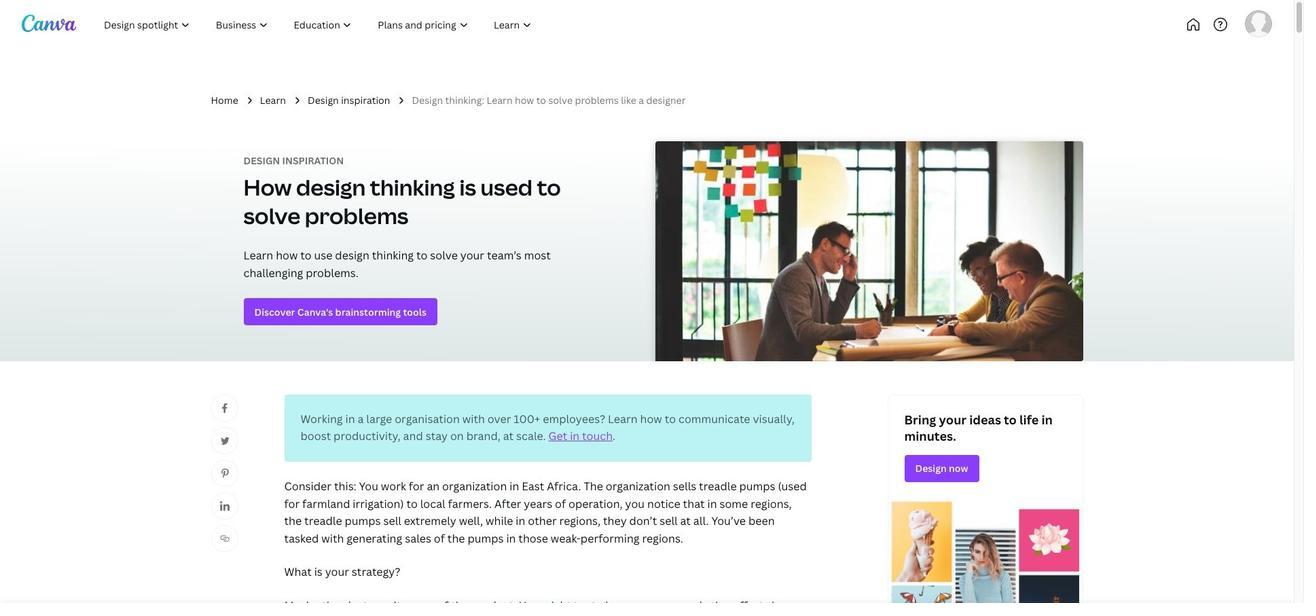 Task type: describe. For each thing, give the bounding box(es) containing it.
top level navigation element
[[92, 11, 590, 38]]



Task type: vqa. For each thing, say whether or not it's contained in the screenshot.
Top Level Navigation element
yes



Task type: locate. For each thing, give the bounding box(es) containing it.
design thinking image
[[655, 141, 1084, 383]]



